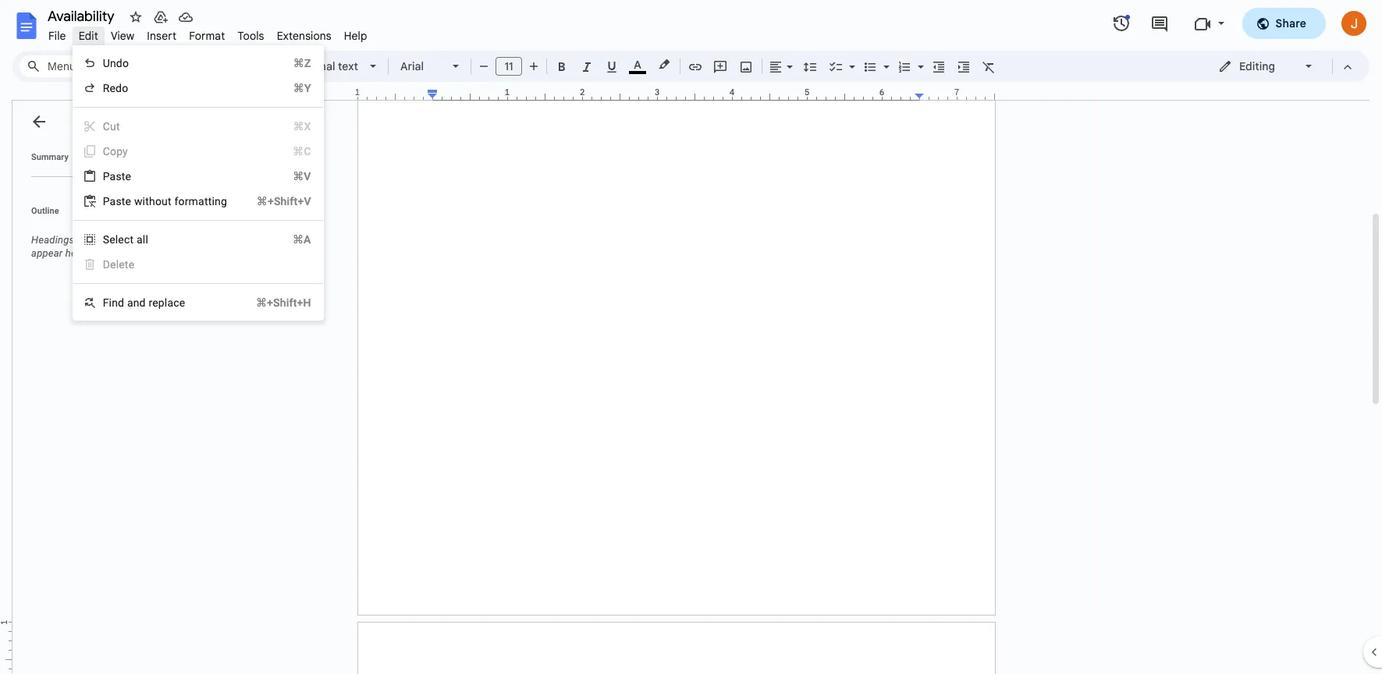 Task type: locate. For each thing, give the bounding box(es) containing it.
Font size field
[[496, 57, 528, 76]]

menu bar banner
[[0, 0, 1382, 674]]

d
[[103, 258, 110, 271]]

redo r element
[[103, 82, 133, 94]]

edit
[[79, 29, 98, 43]]

edit menu item
[[72, 27, 104, 45]]

⌘+shift+h
[[256, 297, 311, 309]]

checklist menu image
[[845, 56, 855, 62]]

editing button
[[1207, 55, 1325, 78]]

menu item containing d
[[73, 252, 323, 277]]

view menu item
[[104, 27, 141, 45]]

cu
[[103, 120, 116, 133]]

here.
[[65, 247, 88, 259]]

ll
[[143, 233, 148, 246]]

⌘+shift+v
[[257, 195, 311, 208]]

menu item
[[73, 114, 323, 139], [73, 139, 323, 164], [73, 252, 323, 277]]

editing
[[1239, 59, 1275, 73]]

top margin image
[[0, 623, 12, 674]]

1 menu item from the top
[[73, 114, 323, 139]]

normal
[[298, 59, 335, 73]]

Font size text field
[[496, 57, 521, 76]]

main toolbar
[[97, 0, 1001, 195]]

document outline element
[[12, 101, 225, 674]]

select a ll
[[103, 233, 148, 246]]

headings
[[31, 234, 74, 246]]

copy c element
[[103, 145, 133, 158]]

menu bar
[[42, 20, 374, 46]]

summary heading
[[31, 151, 69, 164]]

menu inside application
[[72, 45, 324, 321]]

⌘z
[[293, 57, 311, 69]]

insert
[[147, 29, 176, 43]]

⌘y element
[[274, 80, 311, 96]]

menu
[[72, 45, 324, 321]]

1
[[355, 87, 360, 98]]

menu bar containing file
[[42, 20, 374, 46]]

help
[[344, 29, 367, 43]]

u ndo
[[103, 57, 129, 69]]

p aste
[[103, 170, 131, 183]]

with
[[134, 195, 155, 208]]

application
[[0, 0, 1382, 674]]

menu item containing cu
[[73, 114, 323, 139]]

⌘z element
[[275, 55, 311, 71]]

d e lete
[[103, 258, 134, 271]]

f
[[103, 297, 109, 309]]

and
[[127, 297, 146, 309]]

⌘a element
[[274, 232, 311, 247]]

will
[[193, 234, 208, 246]]

paste without formatting o element
[[103, 195, 232, 208]]

ut
[[162, 195, 172, 208]]

r
[[103, 82, 110, 94]]

summary
[[31, 152, 69, 162]]

left margin image
[[358, 88, 437, 100]]

document
[[145, 234, 190, 246]]

ndo
[[110, 57, 129, 69]]

format menu item
[[183, 27, 231, 45]]

cut t element
[[103, 120, 125, 133]]

3 menu item from the top
[[73, 252, 323, 277]]

the
[[127, 234, 142, 246]]

share button
[[1242, 8, 1326, 39]]

outline
[[31, 206, 59, 216]]

application containing share
[[0, 0, 1382, 674]]

⌘v element
[[274, 169, 311, 184]]

opy
[[110, 145, 128, 158]]

select
[[103, 233, 134, 246]]

select all a element
[[103, 233, 153, 246]]

insert image image
[[737, 55, 755, 77]]

⌘c element
[[274, 144, 311, 159]]

o
[[155, 195, 162, 208]]

text
[[338, 59, 358, 73]]

help menu item
[[338, 27, 374, 45]]

menu containing u
[[72, 45, 324, 321]]

outline heading
[[12, 205, 225, 227]]

insert menu item
[[141, 27, 183, 45]]

normal text
[[298, 59, 358, 73]]

formatting
[[174, 195, 227, 208]]

⌘y
[[293, 82, 311, 94]]

e
[[110, 258, 116, 271]]

right margin image
[[915, 88, 994, 100]]

2 menu item from the top
[[73, 139, 323, 164]]



Task type: describe. For each thing, give the bounding box(es) containing it.
add
[[96, 234, 113, 246]]

arial option
[[400, 55, 443, 77]]

delete e element
[[103, 258, 139, 271]]

⌘x
[[293, 120, 311, 133]]

paste with o ut formatting
[[103, 195, 227, 208]]

tools menu item
[[231, 27, 271, 45]]

aste
[[110, 170, 131, 183]]

lete
[[116, 258, 134, 271]]

file menu item
[[42, 27, 72, 45]]

view
[[111, 29, 134, 43]]

share
[[1276, 16, 1306, 30]]

⌘+shift+v element
[[238, 194, 311, 209]]

file
[[48, 29, 66, 43]]

headings you add to the document will appear here.
[[31, 234, 208, 259]]

ind
[[109, 297, 124, 309]]

⌘v
[[293, 170, 311, 183]]

p
[[103, 170, 110, 183]]

c opy
[[103, 145, 128, 158]]

c
[[103, 145, 110, 158]]

Star checkbox
[[125, 6, 147, 28]]

you
[[77, 234, 93, 246]]

⌘+shift+h element
[[237, 295, 311, 311]]

a
[[137, 233, 143, 246]]

to
[[116, 234, 125, 246]]

extensions menu item
[[271, 27, 338, 45]]

Rename text field
[[42, 6, 123, 25]]

Menus field
[[20, 55, 98, 77]]

format
[[189, 29, 225, 43]]

edo
[[110, 82, 128, 94]]

⌘c
[[293, 145, 311, 158]]

⌘a
[[293, 233, 311, 246]]

paste p element
[[103, 170, 136, 183]]

menu bar inside menu bar banner
[[42, 20, 374, 46]]

mode and view toolbar
[[1206, 51, 1360, 82]]

t
[[116, 120, 120, 133]]

extensions
[[277, 29, 331, 43]]

f ind and replace
[[103, 297, 185, 309]]

appear
[[31, 247, 63, 259]]

text color image
[[629, 55, 646, 74]]

arial
[[400, 59, 424, 73]]

tools
[[238, 29, 264, 43]]

u
[[103, 57, 110, 69]]

styles list. normal text selected. option
[[298, 55, 361, 77]]

r edo
[[103, 82, 128, 94]]

paste
[[103, 195, 131, 208]]

find and replace f element
[[103, 297, 190, 309]]

line & paragraph spacing image
[[801, 55, 819, 77]]

cu t
[[103, 120, 120, 133]]

replace
[[149, 297, 185, 309]]

menu item containing c
[[73, 139, 323, 164]]

highlight color image
[[656, 55, 673, 74]]

undo u element
[[103, 57, 134, 69]]

⌘x element
[[274, 119, 311, 134]]



Task type: vqa. For each thing, say whether or not it's contained in the screenshot.
BLUE cell
no



